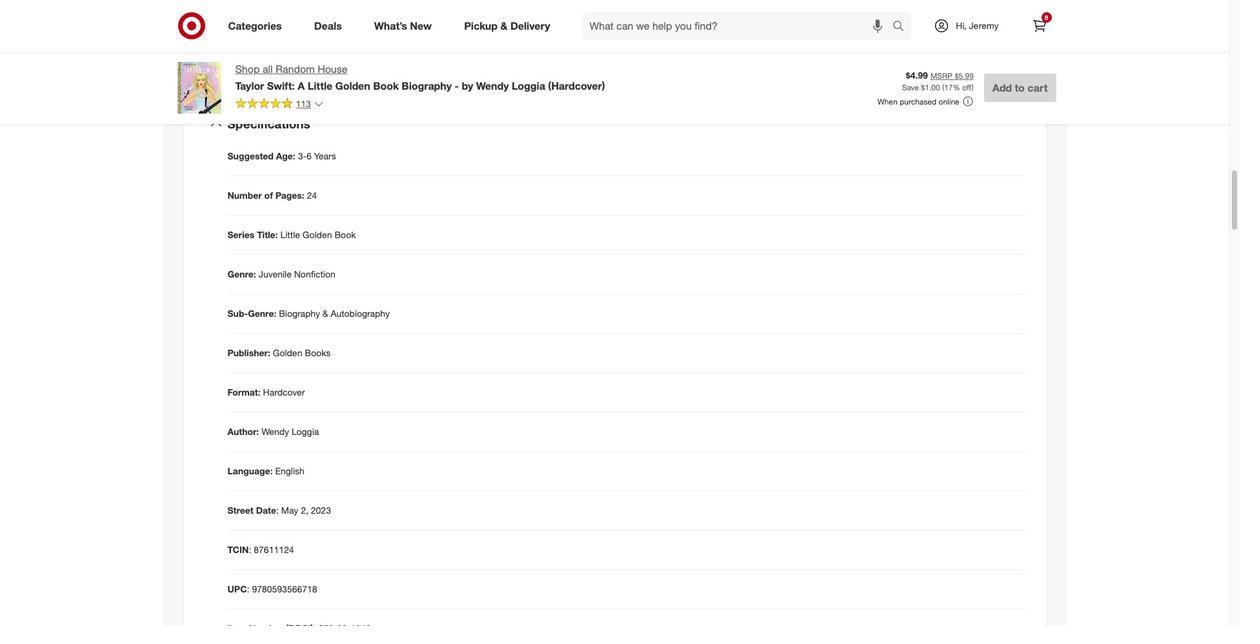 Task type: locate. For each thing, give the bounding box(es) containing it.
author:
[[228, 426, 259, 437]]

she down back
[[468, 46, 482, 57]]

87611124
[[254, 544, 294, 555]]

way
[[441, 34, 457, 45]]

hi,
[[956, 20, 967, 31]]

english
[[275, 465, 305, 476]]

biography down nonfiction at the left of page
[[279, 308, 320, 319]]

1 vertical spatial to
[[513, 46, 521, 57]]

book down 'children'
[[373, 79, 399, 92]]

0 vertical spatial golden
[[335, 79, 370, 92]]

now
[[228, 46, 244, 57]]

little right title: on the top of page
[[280, 229, 300, 240]]

1 horizontal spatial a
[[552, 46, 557, 57]]

to right add
[[1015, 81, 1025, 94]]

1 vertical spatial she
[[468, 46, 482, 57]]

What can we help you find? suggestions appear below search field
[[582, 12, 896, 40]]

college
[[270, 34, 301, 45]]

purchased
[[900, 97, 937, 106]]

& inside pickup & delivery link
[[501, 19, 508, 32]]

elisa
[[378, 34, 397, 45]]

from
[[435, 21, 454, 32]]

1 horizontal spatial book
[[373, 79, 399, 92]]

biography
[[402, 79, 452, 92], [279, 308, 320, 319]]

where
[[566, 34, 591, 45]]

genre: down juvenile
[[248, 308, 277, 319]]

wendy down kids
[[476, 79, 509, 92]]

number of pages: 24
[[228, 190, 317, 201]]

1 vertical spatial a
[[552, 46, 557, 57]]

0 vertical spatial to
[[482, 34, 490, 45]]

the right as
[[576, 59, 589, 70]]

2 vertical spatial :
[[247, 583, 250, 594]]

wendy right author:
[[262, 426, 289, 437]]

0 vertical spatial little
[[308, 79, 333, 92]]

1 vertical spatial little
[[280, 229, 300, 240]]

0 horizontal spatial and
[[303, 59, 318, 70]]

of left pages:
[[264, 190, 273, 201]]

0 vertical spatial a
[[310, 21, 315, 32]]

two
[[369, 46, 384, 57]]

image of taylor swift: a little golden book biography - by  wendy loggia (hardcover) image
[[173, 62, 225, 114]]

genre: left juvenile
[[228, 268, 256, 279]]

loggia
[[512, 79, 545, 92], [292, 426, 319, 437]]

language: english
[[228, 465, 305, 476]]

books
[[305, 347, 331, 358]]

her up helping
[[428, 46, 441, 57]]

inspire
[[523, 46, 550, 57]]

1 horizontal spatial biography
[[402, 79, 452, 92]]

0 horizontal spatial biography
[[279, 308, 320, 319]]

upc
[[228, 583, 247, 594]]

of down the happiness,
[[281, 72, 288, 83]]

& left autobiography
[[323, 308, 328, 319]]

to down peru.
[[482, 34, 490, 45]]

house
[[318, 63, 348, 76]]

the
[[573, 21, 586, 32], [576, 59, 589, 70]]

0 horizontal spatial a
[[310, 21, 315, 32]]

street
[[228, 505, 254, 516]]

and down "freelance"
[[328, 34, 343, 45]]

0 vertical spatial loggia
[[512, 79, 545, 92]]

elisa
[[228, 21, 252, 32]]

categories
[[228, 19, 282, 32]]

1 vertical spatial the
[[576, 59, 589, 70]]

shop
[[235, 63, 260, 76]]

helping
[[421, 59, 451, 70]]

%
[[953, 83, 961, 93]]

genre:
[[228, 268, 256, 279], [248, 308, 277, 319]]

while
[[398, 59, 419, 70]]

to down alpena,
[[513, 46, 521, 57]]

and up in
[[351, 46, 366, 57]]

0 horizontal spatial &
[[323, 308, 328, 319]]

what's new
[[374, 19, 432, 32]]

1 horizontal spatial she
[[594, 34, 608, 45]]

new
[[410, 19, 432, 32]]

1 vertical spatial book
[[335, 229, 356, 240]]

0 horizontal spatial loggia
[[292, 426, 319, 437]]

work,
[[443, 46, 465, 57]]

0 vertical spatial &
[[501, 19, 508, 32]]

pickup & delivery
[[464, 19, 550, 32]]

0 horizontal spatial little
[[280, 229, 300, 240]]

add
[[993, 81, 1012, 94]]

golden
[[335, 79, 370, 92], [303, 229, 332, 240], [273, 347, 302, 358]]

0 horizontal spatial wendy
[[262, 426, 289, 437]]

series
[[228, 229, 255, 240]]

she right 'where'
[[594, 34, 608, 45]]

she
[[594, 34, 608, 45], [468, 46, 482, 57]]

0 vertical spatial wendy
[[476, 79, 509, 92]]

2 vertical spatial and
[[303, 59, 318, 70]]

msrp
[[931, 71, 953, 80]]

loggia up english on the left of the page
[[292, 426, 319, 437]]

0 vertical spatial she
[[594, 34, 608, 45]]

3-
[[298, 150, 307, 161]]

pickup & delivery link
[[453, 12, 567, 40]]

2 horizontal spatial to
[[1015, 81, 1025, 94]]

0 vertical spatial biography
[[402, 79, 452, 92]]

1 horizontal spatial to
[[513, 46, 521, 57]]

1 vertical spatial wendy
[[262, 426, 289, 437]]

sub-
[[228, 308, 248, 319]]

golden inside shop all random house taylor swift: a little golden book biography - by  wendy loggia (hardcover)
[[335, 79, 370, 92]]

lima,
[[456, 21, 478, 32]]

golden left books
[[273, 347, 302, 358]]

the right at
[[573, 21, 586, 32]]

0 vertical spatial genre:
[[228, 268, 256, 279]]

genre: juvenile nonfiction
[[228, 268, 336, 279]]

0 horizontal spatial she
[[468, 46, 482, 57]]

1 horizontal spatial loggia
[[512, 79, 545, 92]]

$
[[921, 83, 925, 93]]

magic,
[[228, 59, 254, 70]]

little
[[308, 79, 333, 92], [280, 229, 300, 240]]

and up the these
[[303, 59, 318, 70]]

2 vertical spatial to
[[1015, 81, 1025, 94]]

studying
[[526, 21, 561, 32]]

a right is
[[310, 21, 315, 32]]

wendy inside shop all random house taylor swift: a little golden book biography - by  wendy loggia (hardcover)
[[476, 79, 509, 92]]

0 vertical spatial and
[[328, 34, 343, 45]]

1 horizontal spatial little
[[308, 79, 333, 92]]

: left may
[[276, 505, 279, 516]]

0 horizontal spatial to
[[482, 34, 490, 45]]

biography down helping
[[402, 79, 452, 92]]

& up alpena,
[[501, 19, 508, 32]]

1 vertical spatial :
[[249, 544, 251, 555]]

wendy
[[476, 79, 509, 92], [262, 426, 289, 437]]

little right a
[[308, 79, 333, 92]]

golden up nonfiction at the left of page
[[303, 229, 332, 240]]

1 vertical spatial biography
[[279, 308, 320, 319]]

loggia down represented
[[512, 79, 545, 92]]

1 horizontal spatial &
[[501, 19, 508, 32]]

book up nonfiction at the left of page
[[335, 229, 356, 240]]

resides
[[247, 46, 276, 57]]

0 vertical spatial book
[[373, 79, 399, 92]]

2 horizontal spatial and
[[351, 46, 366, 57]]

and
[[328, 34, 343, 45], [351, 46, 366, 57], [303, 59, 318, 70]]

0 vertical spatial :
[[276, 505, 279, 516]]

)
[[972, 83, 974, 93]]

2 vertical spatial golden
[[273, 347, 302, 358]]

these
[[291, 72, 313, 83]]

to inside the add to cart button
[[1015, 81, 1025, 94]]

deals link
[[303, 12, 358, 40]]

a down "michigan,"
[[552, 46, 557, 57]]

save
[[902, 83, 919, 93]]

her right with
[[298, 46, 311, 57]]

book
[[373, 79, 399, 92], [335, 229, 356, 240]]

24
[[307, 190, 317, 201]]

author: wendy loggia
[[228, 426, 319, 437]]

: left 87611124
[[249, 544, 251, 555]]

pages:
[[275, 190, 304, 201]]

113 link
[[235, 97, 324, 112]]

deals
[[314, 19, 342, 32]]

1 horizontal spatial wendy
[[476, 79, 509, 92]]

originally
[[397, 21, 433, 32]]

golden down in
[[335, 79, 370, 92]]

publisher:
[[228, 347, 270, 358]]

: left 9780593566718
[[247, 583, 250, 594]]



Task type: vqa. For each thing, say whether or not it's contained in the screenshot.
deals
yes



Task type: describe. For each thing, give the bounding box(es) containing it.
may
[[281, 505, 298, 516]]

1.00
[[925, 83, 940, 93]]

biography inside shop all random house taylor swift: a little golden book biography - by  wendy loggia (hardcover)
[[402, 79, 452, 92]]

1 vertical spatial loggia
[[292, 426, 319, 437]]

1 vertical spatial &
[[323, 308, 328, 319]]

1 vertical spatial and
[[351, 46, 366, 57]]

autobiography
[[331, 308, 390, 319]]

shop all random house taylor swift: a little golden book biography - by  wendy loggia (hardcover)
[[235, 63, 605, 92]]

search
[[887, 20, 918, 33]]

of left art
[[303, 34, 311, 45]]

kids.
[[386, 46, 405, 57]]

pickup
[[464, 19, 498, 32]]

michigan,
[[525, 34, 564, 45]]

language:
[[228, 465, 273, 476]]

after
[[504, 21, 524, 32]]

: for 9780593566718
[[247, 583, 250, 594]]

design,
[[346, 34, 376, 45]]

freelance
[[317, 21, 355, 32]]

title:
[[257, 229, 278, 240]]

of down 'where'
[[586, 46, 594, 57]]

years
[[314, 150, 336, 161]]

format: hardcover
[[228, 387, 305, 397]]

publisher: golden books
[[228, 347, 331, 358]]

1 vertical spatial genre:
[[248, 308, 277, 319]]

specifications button
[[194, 103, 1036, 144]]

suggested age: 3-6 years
[[228, 150, 336, 161]]

swift:
[[267, 79, 295, 92]]

search button
[[887, 12, 918, 43]]

format:
[[228, 387, 261, 397]]

add to cart button
[[984, 74, 1056, 102]]

date
[[256, 505, 276, 516]]

little inside shop all random house taylor swift: a little golden book biography - by  wendy loggia (hardcover)
[[308, 79, 333, 92]]

what's
[[374, 19, 407, 32]]

happiness,
[[257, 59, 300, 70]]

1 horizontal spatial and
[[328, 34, 343, 45]]

(
[[942, 83, 945, 93]]

add to cart
[[993, 81, 1048, 94]]

nonfiction
[[294, 268, 336, 279]]

made
[[400, 34, 423, 45]]

9780593566718
[[252, 583, 317, 594]]

husband
[[314, 46, 349, 57]]

hopes
[[485, 46, 510, 57]]

0 horizontal spatial book
[[335, 229, 356, 240]]

elisa chavarri is a freelance illustrator originally from lima, peru. after studying at the savannah college of art and design, elisa made her way back to alpena, michigan, where she now resides with her husband and two kids. with her work, she hopes to inspire a sense of magic, happiness, and wonder in children while helping more kids feel represented as the protagonists of these stories.
[[228, 21, 608, 83]]

categories link
[[217, 12, 298, 40]]

0 vertical spatial the
[[573, 21, 586, 32]]

chavarri
[[255, 21, 299, 32]]

when
[[878, 97, 898, 106]]

1 vertical spatial golden
[[303, 229, 332, 240]]

illustrator
[[357, 21, 394, 32]]

delivery
[[511, 19, 550, 32]]

2023
[[311, 505, 331, 516]]

a
[[298, 79, 305, 92]]

kids
[[476, 59, 493, 70]]

cart
[[1028, 81, 1048, 94]]

book inside shop all random house taylor swift: a little golden book biography - by  wendy loggia (hardcover)
[[373, 79, 399, 92]]

feel
[[495, 59, 510, 70]]

taylor
[[235, 79, 264, 92]]

17
[[945, 83, 953, 93]]

savannah
[[228, 34, 267, 45]]

$4.99 msrp $5.99 save $ 1.00 ( 17 % off )
[[902, 69, 974, 93]]

age:
[[276, 150, 296, 161]]

loggia inside shop all random house taylor swift: a little golden book biography - by  wendy loggia (hardcover)
[[512, 79, 545, 92]]

$5.99
[[955, 71, 974, 80]]

tcin : 87611124
[[228, 544, 294, 555]]

is
[[301, 21, 308, 32]]

upc : 9780593566718
[[228, 583, 317, 594]]

: for 87611124
[[249, 544, 251, 555]]

hi, jeremy
[[956, 20, 999, 31]]

random
[[276, 63, 315, 76]]

8 link
[[1025, 12, 1054, 40]]

peru.
[[481, 21, 502, 32]]

number
[[228, 190, 262, 201]]

8
[[1045, 14, 1049, 21]]

represented
[[513, 59, 562, 70]]

series title: little golden book
[[228, 229, 356, 240]]

street date : may 2, 2023
[[228, 505, 331, 516]]

stories.
[[316, 72, 345, 83]]

protagonists
[[228, 72, 278, 83]]

with
[[407, 46, 425, 57]]

in
[[353, 59, 360, 70]]

$4.99
[[906, 69, 928, 80]]

at
[[563, 21, 571, 32]]

suggested
[[228, 150, 274, 161]]

her left the way
[[425, 34, 438, 45]]

more
[[453, 59, 474, 70]]

juvenile
[[259, 268, 292, 279]]

jeremy
[[969, 20, 999, 31]]

113
[[296, 98, 311, 109]]

hardcover
[[263, 387, 305, 397]]



